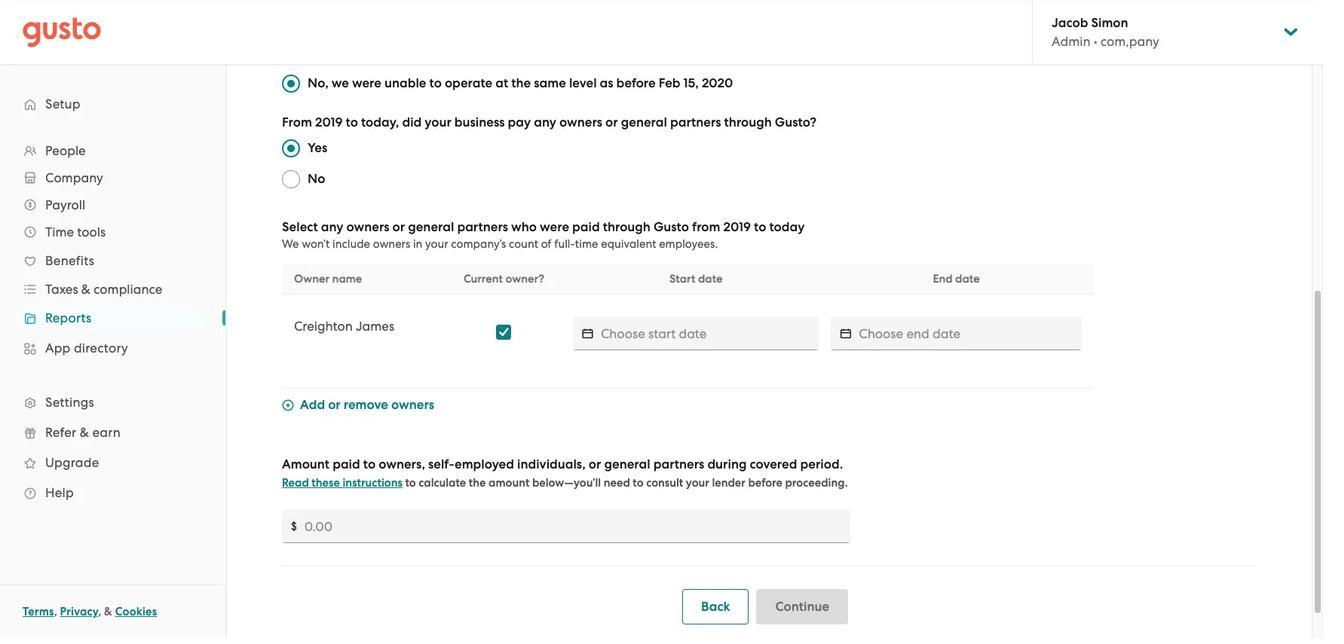 Task type: describe. For each thing, give the bounding box(es) containing it.
today
[[769, 219, 805, 235]]

Yes radio
[[282, 140, 300, 158]]

proceeding.
[[785, 477, 848, 490]]

jacob
[[1052, 15, 1088, 31]]

owners up "include"
[[346, 219, 389, 235]]

partners inside select any owners or general partners who were paid through gusto from 2019 to today we won't include owners in your company's count of full-time equivalent employees.
[[457, 219, 508, 235]]

calendar outline image
[[582, 327, 593, 342]]

calculate
[[419, 477, 466, 490]]

to right unable
[[429, 75, 442, 91]]

at
[[496, 75, 508, 91]]

to right need
[[633, 477, 644, 490]]

taxes
[[45, 282, 78, 297]]

unable
[[385, 75, 426, 91]]

no
[[308, 171, 325, 187]]

your inside the amount paid to owners, self-employed individuals, or general partners during covered period. read these instructions to calculate the amount below—you'll need to consult your lender before proceeding.
[[686, 477, 709, 490]]

through inside select any owners or general partners who were paid through gusto from 2019 to today we won't include owners in your company's count of full-time equivalent employees.
[[603, 219, 651, 235]]

Choose start date field
[[601, 317, 819, 351]]

module__icon___go7vc image
[[282, 400, 294, 412]]

add or remove owners
[[300, 397, 434, 413]]

won't
[[302, 238, 330, 251]]

end date
[[933, 272, 980, 286]]

refer
[[45, 425, 76, 440]]

of
[[541, 238, 552, 251]]

who
[[511, 219, 537, 235]]

home image
[[23, 17, 101, 47]]

time
[[575, 238, 598, 251]]

covered
[[750, 457, 797, 473]]

feb
[[659, 75, 681, 91]]

company's
[[451, 238, 506, 251]]

in
[[413, 238, 423, 251]]

from 2019 to today, did your business pay any owners or general partners through gusto?
[[282, 115, 817, 130]]

owner?
[[506, 272, 544, 286]]

payroll
[[45, 198, 85, 213]]

upgrade link
[[15, 449, 210, 477]]

0 horizontal spatial 2019
[[315, 115, 343, 130]]

reports
[[45, 311, 92, 326]]

paid inside select any owners or general partners who were paid through gusto from 2019 to today we won't include owners in your company's count of full-time equivalent employees.
[[572, 219, 600, 235]]

before inside the amount paid to owners, self-employed individuals, or general partners during covered period. read these instructions to calculate the amount below—you'll need to consult your lender before proceeding.
[[748, 477, 783, 490]]

owners right remove
[[391, 397, 434, 413]]

com,pany
[[1101, 34, 1160, 49]]

owner
[[294, 272, 330, 286]]

owners,
[[379, 457, 425, 473]]

payroll button
[[15, 192, 210, 219]]

benefits link
[[15, 247, 210, 274]]

were inside select any owners or general partners who were paid through gusto from 2019 to today we won't include owners in your company's count of full-time equivalent employees.
[[540, 219, 569, 235]]

0.00 text field
[[305, 511, 850, 544]]

admin
[[1052, 34, 1091, 49]]

remove
[[344, 397, 388, 413]]

2019 inside select any owners or general partners who were paid through gusto from 2019 to today we won't include owners in your company's count of full-time equivalent employees.
[[724, 219, 751, 235]]

No radio
[[282, 170, 300, 189]]

the inside the amount paid to owners, self-employed individuals, or general partners during covered period. read these instructions to calculate the amount below—you'll need to consult your lender before proceeding.
[[469, 477, 486, 490]]

read
[[282, 477, 309, 490]]

operate
[[445, 75, 493, 91]]

people button
[[15, 137, 210, 164]]

& for compliance
[[81, 282, 90, 297]]

calendar outline image
[[840, 327, 852, 342]]

privacy link
[[60, 606, 98, 619]]

from
[[692, 219, 721, 235]]

same
[[534, 75, 566, 91]]

paid inside the amount paid to owners, self-employed individuals, or general partners during covered period. read these instructions to calculate the amount below—you'll need to consult your lender before proceeding.
[[333, 457, 360, 473]]

name
[[332, 272, 362, 286]]

0 vertical spatial your
[[425, 115, 452, 130]]

james
[[356, 319, 395, 334]]

current
[[464, 272, 503, 286]]

full-
[[554, 238, 575, 251]]

below—you'll
[[532, 477, 601, 490]]

individuals,
[[517, 457, 586, 473]]

0 vertical spatial were
[[352, 75, 381, 91]]

amount
[[489, 477, 530, 490]]

2 , from the left
[[98, 606, 101, 619]]

to down owners,
[[405, 477, 416, 490]]

read these instructions button
[[282, 476, 403, 491]]

time
[[45, 225, 74, 240]]

owner name
[[294, 272, 362, 286]]

partners inside the amount paid to owners, self-employed individuals, or general partners during covered period. read these instructions to calculate the amount below—you'll need to consult your lender before proceeding.
[[654, 457, 705, 473]]

select any owners or general partners who were paid through gusto from 2019 to today we won't include owners in your company's count of full-time equivalent employees.
[[282, 219, 805, 251]]

lender
[[712, 477, 746, 490]]

current owner?
[[464, 272, 544, 286]]

directory
[[74, 341, 128, 356]]

date for end date
[[955, 272, 980, 286]]

taxes & compliance
[[45, 282, 162, 297]]

$
[[291, 520, 297, 534]]

time tools
[[45, 225, 106, 240]]

setup link
[[15, 90, 210, 118]]

0 vertical spatial through
[[724, 115, 772, 130]]

taxes & compliance button
[[15, 276, 210, 303]]

earn
[[92, 425, 121, 440]]

0 vertical spatial before
[[617, 75, 656, 91]]

consult
[[646, 477, 683, 490]]

business
[[455, 115, 505, 130]]

refer & earn link
[[15, 419, 210, 446]]

no,
[[308, 75, 329, 91]]

select
[[282, 219, 318, 235]]

settings link
[[15, 389, 210, 416]]

simon
[[1092, 15, 1129, 31]]

end
[[933, 272, 953, 286]]

•
[[1094, 34, 1098, 49]]

start
[[670, 272, 696, 286]]

today,
[[361, 115, 399, 130]]

gusto
[[654, 219, 689, 235]]

1 horizontal spatial any
[[534, 115, 556, 130]]



Task type: locate. For each thing, give the bounding box(es) containing it.
partners up company's
[[457, 219, 508, 235]]

level
[[569, 75, 597, 91]]

privacy
[[60, 606, 98, 619]]

general up in
[[408, 219, 454, 235]]

0 horizontal spatial ,
[[54, 606, 57, 619]]

0 vertical spatial &
[[81, 282, 90, 297]]

any right pay at the top left of page
[[534, 115, 556, 130]]

the down employed
[[469, 477, 486, 490]]

0 vertical spatial partners
[[670, 115, 721, 130]]

0 vertical spatial the
[[511, 75, 531, 91]]

we
[[332, 75, 349, 91]]

self-
[[428, 457, 455, 473]]

1 vertical spatial were
[[540, 219, 569, 235]]

1 horizontal spatial date
[[955, 272, 980, 286]]

did
[[402, 115, 422, 130]]

reports link
[[15, 305, 210, 332]]

before down covered
[[748, 477, 783, 490]]

amount
[[282, 457, 330, 473]]

& left earn in the bottom left of the page
[[80, 425, 89, 440]]

before
[[617, 75, 656, 91], [748, 477, 783, 490]]

general inside the amount paid to owners, self-employed individuals, or general partners during covered period. read these instructions to calculate the amount below—you'll need to consult your lender before proceeding.
[[604, 457, 650, 473]]

0 horizontal spatial date
[[698, 272, 723, 286]]

1 vertical spatial your
[[425, 238, 448, 251]]

back button
[[682, 590, 749, 625]]

start date
[[670, 272, 723, 286]]

1 vertical spatial before
[[748, 477, 783, 490]]

settings
[[45, 395, 94, 410]]

1 , from the left
[[54, 606, 57, 619]]

1 horizontal spatial ,
[[98, 606, 101, 619]]

during
[[708, 457, 747, 473]]

were
[[352, 75, 381, 91], [540, 219, 569, 235]]

time tools button
[[15, 219, 210, 246]]

2019 right from
[[724, 219, 751, 235]]

employed
[[455, 457, 514, 473]]

add
[[300, 397, 325, 413]]

to inside select any owners or general partners who were paid through gusto from 2019 to today we won't include owners in your company's count of full-time equivalent employees.
[[754, 219, 766, 235]]

paid up read these instructions button
[[333, 457, 360, 473]]

setup
[[45, 97, 80, 112]]

2 vertical spatial your
[[686, 477, 709, 490]]

date
[[698, 272, 723, 286], [955, 272, 980, 286]]

owners left in
[[373, 238, 410, 251]]

refer & earn
[[45, 425, 121, 440]]

0 horizontal spatial any
[[321, 219, 343, 235]]

gusto navigation element
[[0, 65, 225, 532]]

your left lender
[[686, 477, 709, 490]]

owners down the level
[[560, 115, 603, 130]]

0 horizontal spatial were
[[352, 75, 381, 91]]

partners up consult
[[654, 457, 705, 473]]

general up need
[[604, 457, 650, 473]]

or inside the amount paid to owners, self-employed individuals, or general partners during covered period. read these instructions to calculate the amount below—you'll need to consult your lender before proceeding.
[[589, 457, 601, 473]]

date right end
[[955, 272, 980, 286]]

amount paid to owners, self-employed individuals, or general partners during covered period. read these instructions to calculate the amount below—you'll need to consult your lender before proceeding.
[[282, 457, 848, 490]]

1 vertical spatial 2019
[[724, 219, 751, 235]]

creighton
[[294, 319, 353, 334]]

&
[[81, 282, 90, 297], [80, 425, 89, 440], [104, 606, 112, 619]]

terms link
[[23, 606, 54, 619]]

paid up the time
[[572, 219, 600, 235]]

0 vertical spatial any
[[534, 115, 556, 130]]

& for earn
[[80, 425, 89, 440]]

gusto?
[[775, 115, 817, 130]]

instructions
[[343, 477, 403, 490]]

general down feb
[[621, 115, 667, 130]]

1 horizontal spatial were
[[540, 219, 569, 235]]

benefits
[[45, 253, 94, 268]]

general inside select any owners or general partners who were paid through gusto from 2019 to today we won't include owners in your company's count of full-time equivalent employees.
[[408, 219, 454, 235]]

0 vertical spatial 2019
[[315, 115, 343, 130]]

need
[[604, 477, 630, 490]]

1 vertical spatial paid
[[333, 457, 360, 473]]

0 vertical spatial general
[[621, 115, 667, 130]]

2 vertical spatial partners
[[654, 457, 705, 473]]

2019
[[315, 115, 343, 130], [724, 219, 751, 235]]

0 horizontal spatial paid
[[333, 457, 360, 473]]

1 vertical spatial &
[[80, 425, 89, 440]]

cookies
[[115, 606, 157, 619]]

were right 'we' on the top
[[352, 75, 381, 91]]

equivalent
[[601, 238, 656, 251]]

people
[[45, 143, 86, 158]]

& inside 'dropdown button'
[[81, 282, 90, 297]]

from
[[282, 115, 312, 130]]

jacob simon admin • com,pany
[[1052, 15, 1160, 49]]

, left privacy
[[54, 606, 57, 619]]

0 horizontal spatial through
[[603, 219, 651, 235]]

terms , privacy , & cookies
[[23, 606, 157, 619]]

any up "won't"
[[321, 219, 343, 235]]

through
[[724, 115, 772, 130], [603, 219, 651, 235]]

1 vertical spatial partners
[[457, 219, 508, 235]]

paid
[[572, 219, 600, 235], [333, 457, 360, 473]]

before right as
[[617, 75, 656, 91]]

1 vertical spatial the
[[469, 477, 486, 490]]

No, we were unable to operate at the same level as before Feb 15, 2020 radio
[[282, 75, 300, 93]]

to up instructions
[[363, 457, 376, 473]]

1 vertical spatial general
[[408, 219, 454, 235]]

1 vertical spatial through
[[603, 219, 651, 235]]

2020
[[702, 75, 733, 91]]

company
[[45, 170, 103, 186]]

Choose end date field
[[859, 317, 1082, 351]]

1 horizontal spatial paid
[[572, 219, 600, 235]]

your right in
[[425, 238, 448, 251]]

& left cookies
[[104, 606, 112, 619]]

1 horizontal spatial before
[[748, 477, 783, 490]]

None checkbox
[[497, 325, 512, 340]]

0 vertical spatial paid
[[572, 219, 600, 235]]

list containing people
[[0, 137, 225, 508]]

compliance
[[94, 282, 162, 297]]

count
[[509, 238, 538, 251]]

back
[[701, 599, 730, 615]]

1 horizontal spatial 2019
[[724, 219, 751, 235]]

these
[[312, 477, 340, 490]]

& right taxes
[[81, 282, 90, 297]]

your right did
[[425, 115, 452, 130]]

15,
[[684, 75, 699, 91]]

2 vertical spatial general
[[604, 457, 650, 473]]

period.
[[800, 457, 843, 473]]

app directory link
[[15, 335, 210, 362]]

employees.
[[659, 238, 718, 251]]

tools
[[77, 225, 106, 240]]

1 vertical spatial any
[[321, 219, 343, 235]]

or inside select any owners or general partners who were paid through gusto from 2019 to today we won't include owners in your company's count of full-time equivalent employees.
[[393, 219, 405, 235]]

0 horizontal spatial before
[[617, 75, 656, 91]]

upgrade
[[45, 455, 99, 471]]

we
[[282, 238, 299, 251]]

app
[[45, 341, 71, 356]]

1 date from the left
[[698, 272, 723, 286]]

partners down 15,
[[670, 115, 721, 130]]

to
[[429, 75, 442, 91], [346, 115, 358, 130], [754, 219, 766, 235], [363, 457, 376, 473], [405, 477, 416, 490], [633, 477, 644, 490]]

were up "of"
[[540, 219, 569, 235]]

pay
[[508, 115, 531, 130]]

2 vertical spatial &
[[104, 606, 112, 619]]

no, we were unable to operate at the same level as before feb 15, 2020
[[308, 75, 733, 91]]

your
[[425, 115, 452, 130], [425, 238, 448, 251], [686, 477, 709, 490]]

the right at
[[511, 75, 531, 91]]

2 date from the left
[[955, 272, 980, 286]]

general
[[621, 115, 667, 130], [408, 219, 454, 235], [604, 457, 650, 473]]

through left gusto?
[[724, 115, 772, 130]]

through up equivalent
[[603, 219, 651, 235]]

or
[[606, 115, 618, 130], [393, 219, 405, 235], [328, 397, 341, 413], [589, 457, 601, 473]]

1 horizontal spatial the
[[511, 75, 531, 91]]

date for start date
[[698, 272, 723, 286]]

1 horizontal spatial through
[[724, 115, 772, 130]]

to left today
[[754, 219, 766, 235]]

to left today,
[[346, 115, 358, 130]]

cookies button
[[115, 603, 157, 621]]

0 horizontal spatial the
[[469, 477, 486, 490]]

company button
[[15, 164, 210, 192]]

your inside select any owners or general partners who were paid through gusto from 2019 to today we won't include owners in your company's count of full-time equivalent employees.
[[425, 238, 448, 251]]

yes
[[308, 140, 327, 156]]

date right start
[[698, 272, 723, 286]]

list
[[0, 137, 225, 508]]

2019 up yes
[[315, 115, 343, 130]]

, left cookies 'button'
[[98, 606, 101, 619]]

any inside select any owners or general partners who were paid through gusto from 2019 to today we won't include owners in your company's count of full-time equivalent employees.
[[321, 219, 343, 235]]

as
[[600, 75, 613, 91]]

app directory
[[45, 341, 128, 356]]



Task type: vqa. For each thing, say whether or not it's contained in the screenshot.
company dropdown button
yes



